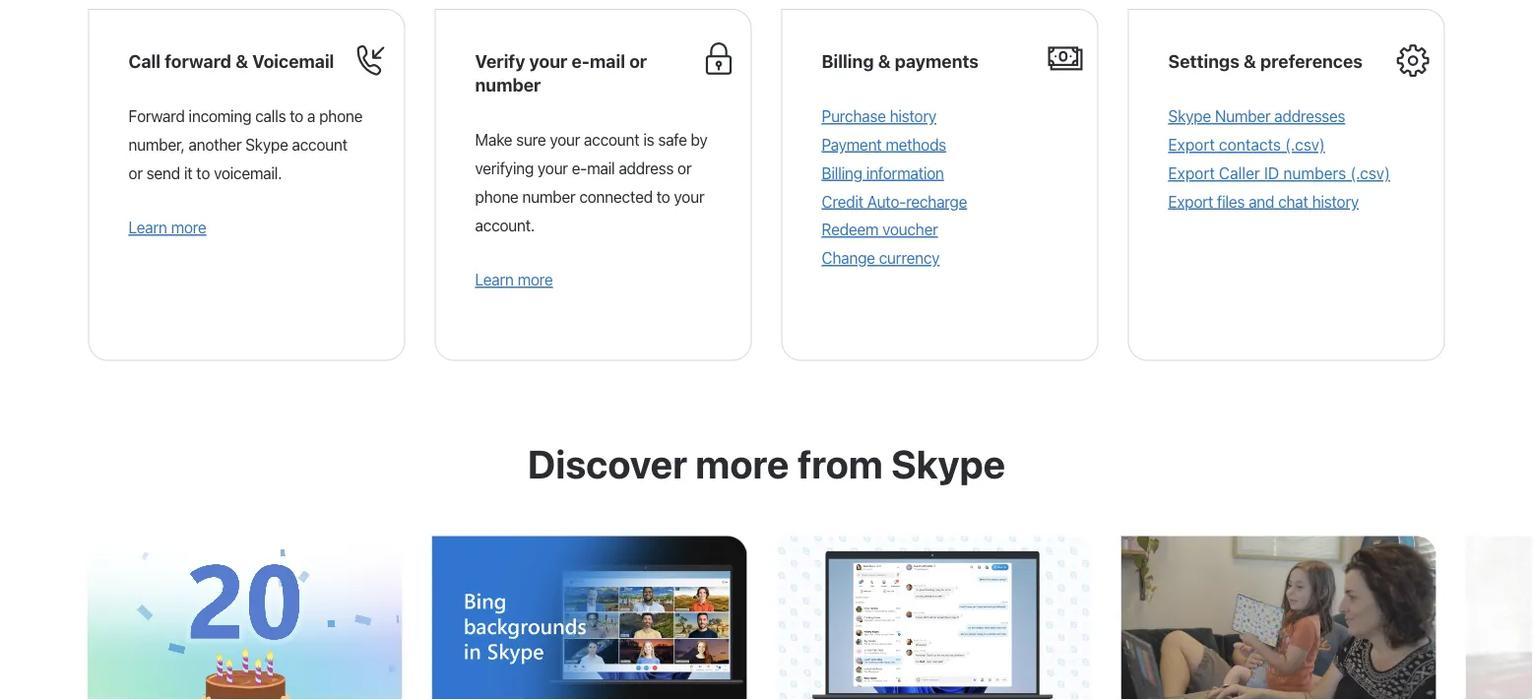 Task type: locate. For each thing, give the bounding box(es) containing it.
0 vertical spatial skype
[[1169, 107, 1212, 126]]

0 horizontal spatial (.csv)
[[1286, 136, 1326, 155]]

your right verify
[[530, 51, 568, 72]]

3 export from the top
[[1169, 193, 1214, 212]]

2 vertical spatial export
[[1169, 193, 1214, 212]]

1 & from the left
[[236, 51, 248, 72]]

export contacts (.csv) button
[[1169, 136, 1326, 155]]

to down address
[[657, 188, 670, 206]]

1 vertical spatial billing
[[822, 164, 863, 183]]

voucher
[[883, 221, 938, 239]]

family calling grandfather to stay connected. image
[[1121, 537, 1437, 700]]

e-
[[572, 51, 590, 72], [572, 159, 587, 178]]

2 vertical spatial skype
[[891, 441, 1006, 487]]

or down safe
[[678, 159, 692, 178]]

contacts
[[1219, 136, 1282, 155]]

connected
[[579, 188, 653, 206]]

learn more link for 
[[475, 271, 553, 289]]

0 vertical spatial number
[[475, 74, 541, 95]]

0 vertical spatial history
[[890, 107, 937, 126]]

account down the a at the top left of the page
[[292, 136, 348, 154]]

is
[[644, 131, 654, 150]]

0 horizontal spatial or
[[129, 164, 143, 183]]

your down sure
[[538, 159, 568, 178]]

1 vertical spatial skype
[[245, 136, 288, 154]]

1 vertical spatial to
[[196, 164, 210, 183]]

1 vertical spatial export
[[1169, 165, 1215, 183]]

picture of skype logo and cake celebrating 20 years of skype image
[[87, 537, 402, 700]]

2 horizontal spatial skype
[[1169, 107, 1212, 126]]

verify
[[475, 51, 525, 72]]

or left the send
[[129, 164, 143, 183]]

0 horizontal spatial account
[[292, 136, 348, 154]]

learn down the send
[[129, 219, 167, 237]]

voicemail
[[252, 51, 334, 72]]

1 horizontal spatial learn more link
[[475, 271, 553, 289]]

to left the a at the top left of the page
[[290, 107, 304, 126]]

learn more
[[129, 219, 206, 237], [475, 271, 553, 289]]

safe
[[658, 131, 687, 150]]

number up account.
[[522, 188, 576, 206]]

& left "payments"
[[878, 51, 891, 72]]

1 horizontal spatial more
[[518, 271, 553, 289]]

(.csv) right the numbers on the top of page
[[1351, 165, 1391, 183]]

1 vertical spatial learn more link
[[475, 271, 553, 289]]

1 horizontal spatial skype
[[891, 441, 1006, 487]]

1 vertical spatial more
[[518, 271, 553, 289]]

by
[[691, 131, 708, 150]]

or up is
[[630, 51, 647, 72]]

settings
[[1169, 51, 1240, 72]]

skype
[[1169, 107, 1212, 126], [245, 136, 288, 154], [891, 441, 1006, 487]]

1 billing from the top
[[822, 51, 874, 72]]

0 horizontal spatial &
[[236, 51, 248, 72]]

(.csv) down addresses
[[1286, 136, 1326, 155]]

0 vertical spatial to
[[290, 107, 304, 126]]

phone
[[319, 107, 363, 126], [475, 188, 519, 206]]

0 vertical spatial mail
[[590, 51, 625, 72]]

export left caller
[[1169, 165, 1215, 183]]

to right it
[[196, 164, 210, 183]]

methods
[[886, 136, 947, 154]]

1 vertical spatial phone
[[475, 188, 519, 206]]

learn more for 
[[129, 219, 206, 237]]

account
[[584, 131, 640, 150], [292, 136, 348, 154]]

1 vertical spatial mail
[[587, 159, 615, 178]]

2 e- from the top
[[572, 159, 587, 178]]

export files and chat history link
[[1169, 193, 1359, 212]]

purchase history link
[[822, 107, 937, 126]]

your right sure
[[550, 131, 580, 150]]

another
[[189, 136, 242, 154]]

1 horizontal spatial &
[[878, 51, 891, 72]]

learn more link down the send
[[129, 219, 206, 237]]

& right the forward
[[236, 51, 248, 72]]

learn more down account.
[[475, 271, 553, 289]]

0 vertical spatial more
[[171, 219, 206, 237]]

or inside forward incoming calls to a phone number, another skype account or send it to voicemail.
[[129, 164, 143, 183]]

e- right verify
[[572, 51, 590, 72]]

2 billing from the top
[[822, 164, 863, 183]]

credit
[[822, 192, 864, 211]]

sure
[[516, 131, 546, 150]]

1 vertical spatial history
[[1313, 193, 1359, 212]]

e- inside make sure your account is safe by verifying your e-mail address or phone number connected to your account.
[[572, 159, 587, 178]]

0 vertical spatial billing
[[822, 51, 874, 72]]

& right settings
[[1244, 51, 1257, 72]]

e- up 'connected'
[[572, 159, 587, 178]]

3 & from the left
[[1244, 51, 1257, 72]]

1 horizontal spatial to
[[290, 107, 304, 126]]

more down it
[[171, 219, 206, 237]]

number down verify
[[475, 74, 541, 95]]

phone right the a at the top left of the page
[[319, 107, 363, 126]]

forward incoming calls to a phone number, another skype account or send it to voicemail.
[[129, 107, 363, 183]]

& inside settings & preferences "region"
[[1244, 51, 1257, 72]]

1 horizontal spatial phone
[[475, 188, 519, 206]]

addresses
[[1275, 107, 1346, 126]]

1 horizontal spatial or
[[630, 51, 647, 72]]

0 horizontal spatial learn more link
[[129, 219, 206, 237]]

& inside billing & payments region
[[878, 51, 891, 72]]

skype number addresses
[[1169, 107, 1346, 126]]

0 horizontal spatial learn more
[[129, 219, 206, 237]]

history inside the 'purchase history payment methods billing information credit auto-recharge redeem voucher change currency'
[[890, 107, 937, 126]]

learn
[[129, 219, 167, 237], [475, 271, 514, 289]]

1 export from the top
[[1169, 136, 1215, 155]]

auto-
[[868, 192, 906, 211]]

credit auto-recharge link
[[822, 192, 967, 211]]

discover
[[528, 441, 688, 487]]

or inside make sure your account is safe by verifying your e-mail address or phone number connected to your account.
[[678, 159, 692, 178]]

0 horizontal spatial history
[[890, 107, 937, 126]]

1 horizontal spatial learn more
[[475, 271, 553, 289]]

redeem
[[822, 221, 879, 239]]

1 e- from the top
[[572, 51, 590, 72]]

more down account.
[[518, 271, 553, 289]]

voicemail.
[[214, 164, 282, 183]]

information
[[867, 164, 944, 183]]

1 horizontal spatial history
[[1313, 193, 1359, 212]]


[[1395, 42, 1430, 77]]

0 vertical spatial phone
[[319, 107, 363, 126]]

skype inside settings & preferences "region"
[[1169, 107, 1212, 126]]

0 horizontal spatial phone
[[319, 107, 363, 126]]

export
[[1169, 136, 1215, 155], [1169, 165, 1215, 183], [1169, 193, 1214, 212]]

number
[[475, 74, 541, 95], [522, 188, 576, 206]]

your
[[530, 51, 568, 72], [550, 131, 580, 150], [538, 159, 568, 178], [674, 188, 705, 206]]

export contacts (.csv) export caller id numbers (.csv) export files and chat history
[[1169, 136, 1391, 212]]

1 vertical spatial (.csv)
[[1351, 165, 1391, 183]]

from
[[798, 441, 883, 487]]

billing up purchase
[[822, 51, 874, 72]]

0 vertical spatial e-
[[572, 51, 590, 72]]

settings & preferences region
[[1169, 25, 1430, 217]]

0 horizontal spatial skype
[[245, 136, 288, 154]]

0 vertical spatial learn more link
[[129, 219, 206, 237]]

2 horizontal spatial more
[[696, 441, 789, 487]]

1 vertical spatial e-
[[572, 159, 587, 178]]

learn more down the send
[[129, 219, 206, 237]]

2 horizontal spatial &
[[1244, 51, 1257, 72]]

billing & payments
[[822, 51, 979, 72]]

discover more from skype
[[528, 441, 1006, 487]]

0 horizontal spatial learn
[[129, 219, 167, 237]]

0 vertical spatial export
[[1169, 136, 1215, 155]]

2 & from the left
[[878, 51, 891, 72]]

1 vertical spatial number
[[522, 188, 576, 206]]

forward
[[129, 107, 185, 126]]

learn down account.
[[475, 271, 514, 289]]

export left contacts
[[1169, 136, 1215, 155]]

history down the numbers on the top of page
[[1313, 193, 1359, 212]]

2 vertical spatial to
[[657, 188, 670, 206]]

or
[[630, 51, 647, 72], [678, 159, 692, 178], [129, 164, 143, 183]]

payments
[[895, 51, 979, 72]]

your down by
[[674, 188, 705, 206]]

skype inside forward incoming calls to a phone number, another skype account or send it to voicemail.
[[245, 136, 288, 154]]

verifying
[[475, 159, 534, 178]]

1 horizontal spatial account
[[584, 131, 640, 150]]

account left is
[[584, 131, 640, 150]]

phone down verifying
[[475, 188, 519, 206]]

number,
[[129, 136, 185, 154]]

2 vertical spatial more
[[696, 441, 789, 487]]

learn more link
[[129, 219, 206, 237], [475, 271, 553, 289]]

0 vertical spatial (.csv)
[[1286, 136, 1326, 155]]

purchase
[[822, 107, 886, 126]]

export caller id numbers (.csv) button
[[1169, 165, 1391, 183]]

more left from
[[696, 441, 789, 487]]


[[355, 42, 390, 77]]

address
[[619, 159, 674, 178]]

1 vertical spatial learn more
[[475, 271, 553, 289]]

2 export from the top
[[1169, 165, 1215, 183]]

settings & preferences
[[1169, 51, 1363, 72]]

billing up credit
[[822, 164, 863, 183]]

skype number addresses link
[[1169, 107, 1346, 126]]

currency
[[879, 249, 940, 268]]

preferences
[[1261, 51, 1363, 72]]

mail inside verify your e-mail or number
[[590, 51, 625, 72]]

0 vertical spatial learn
[[129, 219, 167, 237]]

id
[[1265, 165, 1280, 183]]

(.csv)
[[1286, 136, 1326, 155], [1351, 165, 1391, 183]]

make
[[475, 131, 513, 150]]

export left files
[[1169, 193, 1214, 212]]

mail
[[590, 51, 625, 72], [587, 159, 615, 178]]

it
[[184, 164, 192, 183]]

0 horizontal spatial more
[[171, 219, 206, 237]]

&
[[236, 51, 248, 72], [878, 51, 891, 72], [1244, 51, 1257, 72]]

more
[[171, 219, 206, 237], [518, 271, 553, 289], [696, 441, 789, 487]]

number
[[1215, 107, 1271, 126]]

2 horizontal spatial or
[[678, 159, 692, 178]]

1 vertical spatial learn
[[475, 271, 514, 289]]

1 horizontal spatial learn
[[475, 271, 514, 289]]

history up 'methods'
[[890, 107, 937, 126]]

billing
[[822, 51, 874, 72], [822, 164, 863, 183]]

history
[[890, 107, 937, 126], [1313, 193, 1359, 212]]

to
[[290, 107, 304, 126], [196, 164, 210, 183], [657, 188, 670, 206]]

learn more link down account.
[[475, 271, 553, 289]]

2 horizontal spatial to
[[657, 188, 670, 206]]

0 vertical spatial learn more
[[129, 219, 206, 237]]

your inside verify your e-mail or number
[[530, 51, 568, 72]]



Task type: describe. For each thing, give the bounding box(es) containing it.
more for 
[[171, 219, 206, 237]]

picture of skype modern message chat with side bar. image
[[777, 537, 1092, 700]]

mail inside make sure your account is safe by verifying your e-mail address or phone number connected to your account.
[[587, 159, 615, 178]]

payment methods link
[[822, 136, 947, 154]]

learn more link for 
[[129, 219, 206, 237]]

history inside "export contacts (.csv) export caller id numbers (.csv) export files and chat history"
[[1313, 193, 1359, 212]]

phone inside forward incoming calls to a phone number, another skype account or send it to voicemail.
[[319, 107, 363, 126]]

1 horizontal spatial (.csv)
[[1351, 165, 1391, 183]]

and
[[1249, 193, 1275, 212]]

learn for 
[[129, 219, 167, 237]]

number inside verify your e-mail or number
[[475, 74, 541, 95]]

forward
[[165, 51, 231, 72]]


[[1049, 42, 1083, 77]]

to inside make sure your account is safe by verifying your e-mail address or phone number connected to your account.
[[657, 188, 670, 206]]

caller
[[1219, 165, 1261, 183]]

billing inside the 'purchase history payment methods billing information credit auto-recharge redeem voucher change currency'
[[822, 164, 863, 183]]

recharge
[[906, 192, 967, 211]]

numbers
[[1284, 165, 1347, 183]]

picture of skype light stage call in progress with bing backgrounds and text bing backgrounds in skype. image
[[432, 537, 747, 700]]

files
[[1217, 193, 1245, 212]]

calls
[[255, 107, 286, 126]]

incoming
[[189, 107, 251, 126]]

chat
[[1279, 193, 1309, 212]]

account inside forward incoming calls to a phone number, another skype account or send it to voicemail.
[[292, 136, 348, 154]]

billing information link
[[822, 164, 944, 183]]

0 horizontal spatial to
[[196, 164, 210, 183]]

a
[[307, 107, 315, 126]]

or inside verify your e-mail or number
[[630, 51, 647, 72]]

purchase history payment methods billing information credit auto-recharge redeem voucher change currency
[[822, 107, 967, 268]]

& for 
[[878, 51, 891, 72]]

send
[[146, 164, 180, 183]]

number inside make sure your account is safe by verifying your e-mail address or phone number connected to your account.
[[522, 188, 576, 206]]

make sure your account is safe by verifying your e-mail address or phone number connected to your account.
[[475, 131, 708, 235]]

e- inside verify your e-mail or number
[[572, 51, 590, 72]]

verify your e-mail or number
[[475, 51, 647, 95]]


[[702, 42, 736, 77]]

redeem voucher link
[[822, 221, 938, 239]]

& for 
[[1244, 51, 1257, 72]]

payment
[[822, 136, 882, 154]]

account.
[[475, 216, 535, 235]]

call forward & voicemail
[[129, 51, 334, 72]]

phone inside make sure your account is safe by verifying your e-mail address or phone number connected to your account.
[[475, 188, 519, 206]]

change
[[822, 249, 875, 268]]

learn more for 
[[475, 271, 553, 289]]

call
[[129, 51, 161, 72]]

billing & payments region
[[822, 25, 1083, 273]]

change currency link
[[822, 249, 940, 268]]

learn for 
[[475, 271, 514, 289]]

more for 
[[518, 271, 553, 289]]

account inside make sure your account is safe by verifying your e-mail address or phone number connected to your account.
[[584, 131, 640, 150]]



Task type: vqa. For each thing, say whether or not it's contained in the screenshot.
integrating
no



